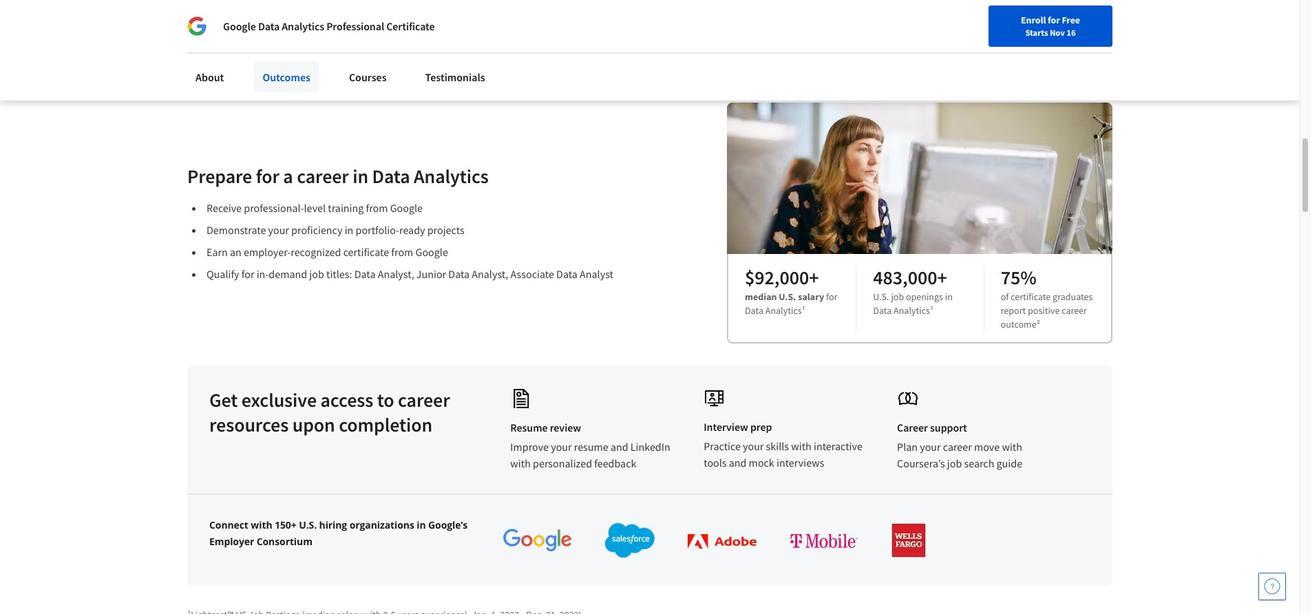 Task type: locate. For each thing, give the bounding box(es) containing it.
data
[[258, 19, 280, 33], [372, 164, 410, 189], [354, 267, 376, 281], [449, 267, 470, 281], [557, 267, 578, 281], [745, 304, 764, 317], [874, 304, 892, 317]]

for right salary
[[826, 291, 838, 303]]

1 horizontal spatial analyst,
[[472, 267, 509, 281]]

your inside the interview prep practice your skills with interactive tools and mock interviews
[[743, 439, 764, 453]]

with up interviews
[[792, 439, 812, 453]]

positive
[[1028, 304, 1060, 317]]

analyst,
[[378, 267, 414, 281], [472, 267, 509, 281]]

0 horizontal spatial analyst,
[[378, 267, 414, 281]]

for left business
[[343, 20, 357, 34]]

personalized
[[533, 457, 592, 470]]

help center image
[[1265, 579, 1281, 595]]

your
[[938, 16, 956, 28], [268, 223, 289, 237], [743, 439, 764, 453], [551, 440, 572, 454], [920, 440, 941, 454]]

analytics
[[282, 19, 324, 33], [414, 164, 489, 189], [766, 304, 802, 317], [894, 304, 930, 317]]

+
[[809, 265, 819, 290], [938, 265, 948, 290]]

2 analyst, from the left
[[472, 267, 509, 281]]

0 horizontal spatial and
[[611, 440, 629, 454]]

google up ready
[[390, 201, 423, 215]]

1 horizontal spatial certificate
[[1011, 291, 1051, 303]]

with down improve
[[511, 457, 531, 470]]

2 ¹ from the left
[[930, 304, 934, 317]]

google's
[[428, 519, 468, 532]]

your for resume review improve your resume and linkedin with personalized feedback
[[551, 440, 572, 454]]

with inside the interview prep practice your skills with interactive tools and mock interviews
[[792, 439, 812, 453]]

google
[[223, 19, 256, 33], [390, 201, 423, 215], [416, 245, 448, 259]]

prepare
[[187, 164, 252, 189]]

¹ for $92,000
[[802, 304, 806, 317]]

openings
[[906, 291, 944, 303]]

1 horizontal spatial job
[[892, 291, 904, 303]]

google partner logo image
[[503, 529, 572, 552]]

support
[[931, 421, 967, 435]]

+ up openings
[[938, 265, 948, 290]]

150+
[[275, 519, 297, 532]]

2 horizontal spatial job
[[948, 457, 962, 470]]

0 horizontal spatial career
[[897, 421, 928, 435]]

data up portfolio-
[[372, 164, 410, 189]]

2 + from the left
[[938, 265, 948, 290]]

coursera enterprise logos image
[[806, 0, 1081, 25]]

for up nov
[[1048, 14, 1060, 26]]

career up plan
[[897, 421, 928, 435]]

and up feedback at the bottom left
[[611, 440, 629, 454]]

resume
[[574, 440, 609, 454]]

1 analyst, from the left
[[378, 267, 414, 281]]

learn more about coursera for business
[[210, 20, 401, 34]]

1 vertical spatial job
[[892, 291, 904, 303]]

for inside enroll for free starts nov 16
[[1048, 14, 1060, 26]]

english
[[1036, 15, 1070, 29]]

business
[[359, 20, 401, 34]]

hiring
[[319, 519, 347, 532]]

career right to at the left bottom of page
[[398, 388, 450, 413]]

¹ down openings
[[930, 304, 934, 317]]

in inside connect with 150+ u.s. hiring organizations in google's employer consortium
[[417, 519, 426, 532]]

career up level
[[297, 164, 349, 189]]

demonstrate
[[207, 223, 266, 237]]

data inside for data analytics
[[745, 304, 764, 317]]

¹ for 483,000
[[930, 304, 934, 317]]

report
[[1001, 304, 1026, 317]]

with inside resume review improve your resume and linkedin with personalized feedback
[[511, 457, 531, 470]]

courses link
[[341, 62, 395, 92]]

job
[[309, 267, 324, 281], [892, 291, 904, 303], [948, 457, 962, 470]]

u.s. down 483,000
[[874, 291, 890, 303]]

job down recognized
[[309, 267, 324, 281]]

from up qualify for in-demand job titles: data analyst, junior data analyst, associate data analyst
[[391, 245, 413, 259]]

and
[[611, 440, 629, 454], [729, 456, 747, 470]]

more
[[239, 20, 265, 34]]

about
[[196, 70, 224, 84]]

1 horizontal spatial +
[[938, 265, 948, 290]]

job left search
[[948, 457, 962, 470]]

employer
[[209, 535, 254, 548]]

1 vertical spatial career
[[897, 421, 928, 435]]

your up coursera's at the bottom of the page
[[920, 440, 941, 454]]

interactive
[[814, 439, 863, 453]]

¹
[[802, 304, 806, 317], [930, 304, 934, 317]]

2 vertical spatial job
[[948, 457, 962, 470]]

ready
[[399, 223, 425, 237]]

2 horizontal spatial u.s.
[[874, 291, 890, 303]]

your inside resume review improve your resume and linkedin with personalized feedback
[[551, 440, 572, 454]]

75% of certificate graduates report positive career outcome
[[1001, 265, 1093, 331]]

None search field
[[196, 9, 527, 36]]

english button
[[1011, 0, 1094, 45]]

u.s.
[[779, 291, 797, 303], [874, 291, 890, 303], [299, 519, 317, 532]]

adobe partner logo image
[[688, 534, 757, 549]]

u.s. inside $92,000 + median u.s. salary
[[779, 291, 797, 303]]

your down professional-
[[268, 223, 289, 237]]

with up 'guide'
[[1002, 440, 1023, 454]]

¹ down salary
[[802, 304, 806, 317]]

your up personalized
[[551, 440, 572, 454]]

0 vertical spatial career
[[978, 16, 1004, 28]]

get exclusive access to career resources upon completion
[[209, 388, 450, 437]]

u.s. inside 483,000 + u.s. job openings in data analytics
[[874, 291, 890, 303]]

career inside get exclusive access to career resources upon completion
[[398, 388, 450, 413]]

in
[[353, 164, 368, 189], [345, 223, 354, 237], [945, 291, 953, 303], [417, 519, 426, 532]]

1 vertical spatial certificate
[[1011, 291, 1051, 303]]

1 vertical spatial and
[[729, 456, 747, 470]]

receive professional-level training from google
[[207, 201, 423, 215]]

career right new
[[978, 16, 1004, 28]]

of
[[1001, 291, 1009, 303]]

data down median
[[745, 304, 764, 317]]

0 horizontal spatial ¹
[[802, 304, 806, 317]]

in-
[[257, 267, 269, 281]]

1 horizontal spatial career
[[978, 16, 1004, 28]]

a
[[283, 164, 293, 189]]

for inside for data analytics
[[826, 291, 838, 303]]

u.s. inside connect with 150+ u.s. hiring organizations in google's employer consortium
[[299, 519, 317, 532]]

google up junior
[[416, 245, 448, 259]]

1 horizontal spatial from
[[391, 245, 413, 259]]

0 vertical spatial certificate
[[343, 245, 389, 259]]

u.s. for +
[[779, 291, 797, 303]]

0 vertical spatial google
[[223, 19, 256, 33]]

1 horizontal spatial and
[[729, 456, 747, 470]]

coursera's
[[897, 457, 945, 470]]

your for career support plan your career move with coursera's job search guide
[[920, 440, 941, 454]]

u.s. down $92,000
[[779, 291, 797, 303]]

for for starts
[[1048, 14, 1060, 26]]

+ up salary
[[809, 265, 819, 290]]

employer-
[[244, 245, 291, 259]]

salary
[[798, 291, 825, 303]]

certificate down portfolio-
[[343, 245, 389, 259]]

earn an employer-recognized certificate from google
[[207, 245, 448, 259]]

data down 483,000
[[874, 304, 892, 317]]

guide
[[997, 457, 1023, 470]]

in down 'training'
[[345, 223, 354, 237]]

certificate up positive
[[1011, 291, 1051, 303]]

in left google's
[[417, 519, 426, 532]]

+ for 483,000
[[938, 265, 948, 290]]

your up mock
[[743, 439, 764, 453]]

1 horizontal spatial u.s.
[[779, 291, 797, 303]]

proficiency
[[291, 223, 343, 237]]

career
[[978, 16, 1004, 28], [897, 421, 928, 435]]

for left 'a'
[[256, 164, 280, 189]]

with
[[792, 439, 812, 453], [1002, 440, 1023, 454], [511, 457, 531, 470], [251, 519, 272, 532]]

your for interview prep practice your skills with interactive tools and mock interviews
[[743, 439, 764, 453]]

and right tools
[[729, 456, 747, 470]]

0 horizontal spatial u.s.
[[299, 519, 317, 532]]

analyst, left junior
[[378, 267, 414, 281]]

prepare for a career in data analytics
[[187, 164, 489, 189]]

interview prep practice your skills with interactive tools and mock interviews
[[704, 420, 863, 470]]

your right the find on the top of page
[[938, 16, 956, 28]]

+ inside 483,000 + u.s. job openings in data analytics
[[938, 265, 948, 290]]

1 ¹ from the left
[[802, 304, 806, 317]]

outcome
[[1001, 318, 1037, 331]]

associate
[[511, 267, 554, 281]]

16
[[1067, 27, 1076, 38]]

with left 150+
[[251, 519, 272, 532]]

0 horizontal spatial from
[[366, 201, 388, 215]]

in right openings
[[945, 291, 953, 303]]

from up portfolio-
[[366, 201, 388, 215]]

about link
[[187, 62, 232, 92]]

move
[[975, 440, 1000, 454]]

in up 'training'
[[353, 164, 368, 189]]

your inside career support plan your career move with coursera's job search guide
[[920, 440, 941, 454]]

u.s. right 150+
[[299, 519, 317, 532]]

organizations
[[350, 519, 414, 532]]

job down 483,000
[[892, 291, 904, 303]]

google left about
[[223, 19, 256, 33]]

analytics inside for data analytics
[[766, 304, 802, 317]]

enroll
[[1021, 14, 1046, 26]]

1 + from the left
[[809, 265, 819, 290]]

search
[[965, 457, 995, 470]]

for left in-
[[242, 267, 254, 281]]

for data analytics
[[745, 291, 838, 317]]

+ inside $92,000 + median u.s. salary
[[809, 265, 819, 290]]

0 vertical spatial job
[[309, 267, 324, 281]]

0 horizontal spatial certificate
[[343, 245, 389, 259]]

google data analytics professional certificate
[[223, 19, 435, 33]]

with inside connect with 150+ u.s. hiring organizations in google's employer consortium
[[251, 519, 272, 532]]

analyst, left associate
[[472, 267, 509, 281]]

0 vertical spatial and
[[611, 440, 629, 454]]

career down graduates
[[1062, 304, 1087, 317]]

career down support
[[943, 440, 972, 454]]

2 vertical spatial google
[[416, 245, 448, 259]]

1 horizontal spatial ¹
[[930, 304, 934, 317]]

data left "analyst"
[[557, 267, 578, 281]]

0 horizontal spatial +
[[809, 265, 819, 290]]

demonstrate your proficiency in portfolio-ready projects
[[207, 223, 465, 237]]



Task type: describe. For each thing, give the bounding box(es) containing it.
1 vertical spatial google
[[390, 201, 423, 215]]

and inside resume review improve your resume and linkedin with personalized feedback
[[611, 440, 629, 454]]

tools
[[704, 456, 727, 470]]

find
[[918, 16, 936, 28]]

resources
[[209, 413, 289, 437]]

$92,000 + median u.s. salary
[[745, 265, 825, 303]]

for for career
[[256, 164, 280, 189]]

projects
[[428, 223, 465, 237]]

career support plan your career move with coursera's job search guide
[[897, 421, 1023, 470]]

testimonials
[[425, 70, 485, 84]]

0 horizontal spatial job
[[309, 267, 324, 281]]

median
[[745, 291, 777, 303]]

level
[[304, 201, 326, 215]]

data inside 483,000 + u.s. job openings in data analytics
[[874, 304, 892, 317]]

75%
[[1001, 265, 1037, 290]]

483,000 + u.s. job openings in data analytics
[[874, 265, 953, 317]]

get
[[209, 388, 238, 413]]

qualify for in-demand job titles: data analyst, junior data analyst, associate data analyst
[[207, 267, 614, 281]]

+ for $92,000
[[809, 265, 819, 290]]

connect
[[209, 519, 249, 532]]

recognized
[[291, 245, 341, 259]]

mock
[[749, 456, 775, 470]]

completion
[[339, 413, 433, 437]]

analyst
[[580, 267, 614, 281]]

²
[[1037, 318, 1041, 331]]

career inside career support plan your career move with coursera's job search guide
[[897, 421, 928, 435]]

certificate
[[387, 19, 435, 33]]

to
[[377, 388, 394, 413]]

nov
[[1050, 27, 1065, 38]]

training
[[328, 201, 364, 215]]

with inside career support plan your career move with coursera's job search guide
[[1002, 440, 1023, 454]]

0 vertical spatial from
[[366, 201, 388, 215]]

prep
[[751, 420, 772, 434]]

an
[[230, 245, 242, 259]]

career inside "link"
[[978, 16, 1004, 28]]

career inside career support plan your career move with coursera's job search guide
[[943, 440, 972, 454]]

1 vertical spatial from
[[391, 245, 413, 259]]

for for demand
[[242, 267, 254, 281]]

certificate inside 75% of certificate graduates report positive career outcome
[[1011, 291, 1051, 303]]

review
[[550, 421, 581, 435]]

u.s. for with
[[299, 519, 317, 532]]

google image
[[187, 17, 207, 36]]

junior
[[417, 267, 446, 281]]

job inside career support plan your career move with coursera's job search guide
[[948, 457, 962, 470]]

resume review improve your resume and linkedin with personalized feedback
[[511, 421, 671, 470]]

demand
[[269, 267, 307, 281]]

interview
[[704, 420, 749, 434]]

and inside the interview prep practice your skills with interactive tools and mock interviews
[[729, 456, 747, 470]]

receive
[[207, 201, 242, 215]]

titles:
[[326, 267, 352, 281]]

data right 'learn'
[[258, 19, 280, 33]]

practice
[[704, 439, 741, 453]]

new
[[958, 16, 976, 28]]

coursera
[[297, 20, 340, 34]]

professional
[[327, 19, 384, 33]]

testimonials link
[[417, 62, 494, 92]]

find your new career
[[918, 16, 1004, 28]]

connect with 150+ u.s. hiring organizations in google's employer consortium
[[209, 519, 468, 548]]

plan
[[897, 440, 918, 454]]

portfolio-
[[356, 223, 399, 237]]

outcomes link
[[254, 62, 319, 92]]

career inside 75% of certificate graduates report positive career outcome
[[1062, 304, 1087, 317]]

free
[[1062, 14, 1081, 26]]

salesforce partner logo image
[[605, 523, 655, 558]]

data right junior
[[449, 267, 470, 281]]

in inside 483,000 + u.s. job openings in data analytics
[[945, 291, 953, 303]]

$92,000
[[745, 265, 809, 290]]

professional-
[[244, 201, 304, 215]]

find your new career link
[[911, 14, 1011, 31]]

your inside "link"
[[938, 16, 956, 28]]

job inside 483,000 + u.s. job openings in data analytics
[[892, 291, 904, 303]]

qualify
[[207, 267, 239, 281]]

upon
[[292, 413, 335, 437]]

483,000
[[874, 265, 938, 290]]

interviews
[[777, 456, 825, 470]]

improve
[[511, 440, 549, 454]]

access
[[321, 388, 373, 413]]

graduates
[[1053, 291, 1093, 303]]

courses
[[349, 70, 387, 84]]

feedback
[[595, 457, 637, 470]]

linkedin
[[631, 440, 671, 454]]

earn
[[207, 245, 228, 259]]

outcomes
[[263, 70, 311, 84]]

starts
[[1026, 27, 1049, 38]]

data right titles:
[[354, 267, 376, 281]]

learn
[[210, 20, 237, 34]]

about
[[267, 20, 295, 34]]

enroll for free starts nov 16
[[1021, 14, 1081, 38]]

analytics inside 483,000 + u.s. job openings in data analytics
[[894, 304, 930, 317]]

learn more about coursera for business link
[[210, 20, 401, 34]]



Task type: vqa. For each thing, say whether or not it's contained in the screenshot.
bottom Career
yes



